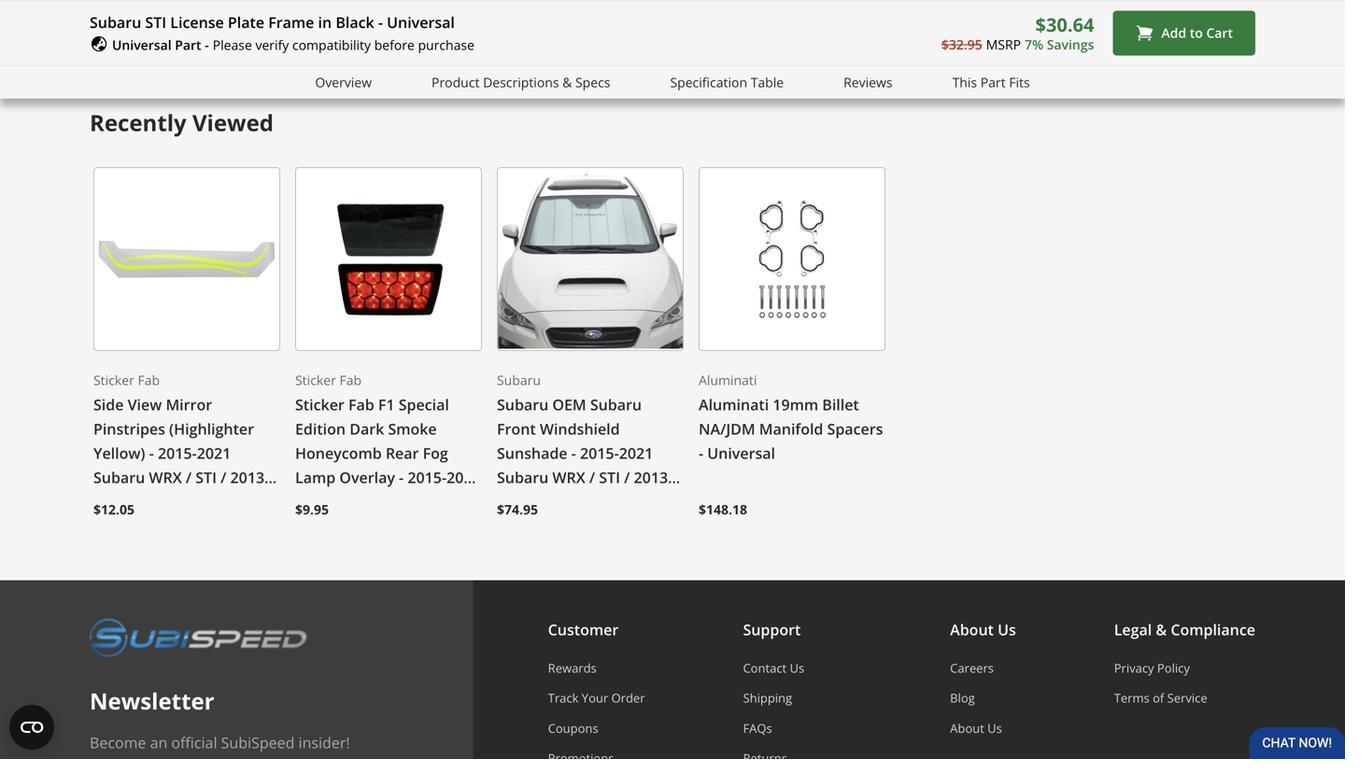 Task type: vqa. For each thing, say whether or not it's contained in the screenshot.


Task type: describe. For each thing, give the bounding box(es) containing it.
policy
[[1158, 660, 1191, 677]]

viewed
[[192, 107, 274, 138]]

7%
[[1025, 36, 1044, 53]]

crosstrek inside sticker fab sticker fab f1 special edition dark smoke honeycomb rear fog lamp overlay - 2015-2021 subaru wrx / sti / 2013- 2017 crosstrek
[[333, 516, 403, 537]]

2015- inside sticker fab side view mirror pinstripes (highlighter yellow) - 2015-2021 subaru wrx / sti / 2013- 2017 crosstrek
[[158, 444, 197, 464]]

sti left license
[[145, 12, 167, 32]]

order
[[612, 690, 645, 707]]

mirror
[[166, 395, 212, 415]]

track your order link
[[548, 690, 645, 707]]

specification table link
[[671, 72, 784, 93]]

terms of service link
[[1115, 690, 1256, 707]]

careers
[[951, 660, 995, 677]]

verify
[[256, 36, 289, 54]]

recently viewed
[[90, 107, 274, 138]]

side
[[93, 395, 124, 415]]

our
[[193, 757, 217, 760]]

f1
[[378, 395, 395, 415]]

open widget image
[[9, 706, 54, 751]]

2021 down the windshield
[[619, 444, 654, 464]]

contact
[[744, 660, 787, 677]]

specification
[[671, 73, 748, 91]]

msrp
[[987, 36, 1022, 53]]

rewards
[[548, 660, 597, 677]]

pinstripes
[[93, 419, 165, 439]]

official
[[171, 733, 217, 753]]

spacers
[[828, 419, 884, 439]]

us for contact us link at the bottom of page
[[790, 660, 805, 677]]

2015- inside subaru subaru oem subaru front windshield sunshade - 2015-2021 subaru wrx / sti / 2013- 2021 crosstrek
[[580, 444, 619, 464]]

fog
[[423, 444, 448, 464]]

compatibility
[[292, 36, 371, 54]]

sfb15wrxmirpin-hy side view mirror pinstripes - 15+ wrx / sti / 13-17 crosstrek-highlighter yellow, image
[[93, 167, 280, 351]]

means
[[287, 757, 334, 760]]

universal part - please verify compatibility before purchase
[[112, 36, 475, 54]]

this part fits link
[[953, 72, 1031, 93]]

email
[[221, 757, 259, 760]]

legal
[[1115, 620, 1153, 640]]

track
[[548, 690, 579, 707]]

sticker fab sticker fab f1 special edition dark smoke honeycomb rear fog lamp overlay - 2015-2021 subaru wrx / sti / 2013- 2017 crosstrek
[[295, 371, 481, 537]]

this part fits
[[953, 73, 1031, 91]]

$30.64 $32.95 msrp 7% savings
[[942, 12, 1095, 53]]

product descriptions & specs link
[[432, 72, 611, 93]]

1 vertical spatial universal
[[112, 36, 172, 54]]

shipping
[[744, 690, 793, 707]]

- inside sticker fab side view mirror pinstripes (highlighter yellow) - 2015-2021 subaru wrx / sti / 2013- 2017 crosstrek
[[149, 444, 154, 464]]

oem
[[553, 395, 587, 415]]

fits
[[1010, 73, 1031, 91]]

before
[[375, 36, 415, 54]]

part for this
[[981, 73, 1006, 91]]

rear
[[386, 444, 419, 464]]

reviews link
[[844, 72, 893, 93]]

add
[[1162, 24, 1187, 42]]

crosstrek inside subaru subaru oem subaru front windshield sunshade - 2015-2021 subaru wrx / sti / 2013- 2021 crosstrek
[[535, 492, 605, 512]]

sticker for sticker
[[295, 371, 336, 389]]

blog
[[951, 690, 976, 707]]

recently
[[90, 107, 187, 138]]

fab for view
[[138, 371, 160, 389]]

your
[[582, 690, 609, 707]]

1 horizontal spatial &
[[1157, 620, 1168, 640]]

billet
[[823, 395, 860, 415]]

crosstrek inside sticker fab side view mirror pinstripes (highlighter yellow) - 2015-2021 subaru wrx / sti / 2013- 2017 crosstrek
[[132, 492, 201, 512]]

sticker for side
[[93, 371, 134, 389]]

- down license
[[205, 36, 209, 54]]

specs
[[576, 73, 611, 91]]

terms
[[1115, 690, 1150, 707]]

2021 inside sticker fab sticker fab f1 special edition dark smoke honeycomb rear fog lamp overlay - 2015-2021 subaru wrx / sti / 2013- 2017 crosstrek
[[447, 468, 481, 488]]

service
[[1168, 690, 1208, 707]]

edition
[[295, 419, 346, 439]]

compliance
[[1172, 620, 1256, 640]]

cart
[[1207, 24, 1234, 42]]

- right black
[[378, 12, 383, 32]]

front
[[497, 419, 536, 439]]

subispeed
[[221, 733, 295, 753]]

blog link
[[951, 690, 1017, 707]]

2 about from the top
[[951, 720, 985, 737]]

- inside sticker fab sticker fab f1 special edition dark smoke honeycomb rear fog lamp overlay - 2015-2021 subaru wrx / sti / 2013- 2017 crosstrek
[[399, 468, 404, 488]]

subsoa3992122 subaru oem subaru front windshield sunshade - 2015-2020 subaru wrx & sti / 2013+ subaru crosstrek, image
[[497, 167, 684, 351]]

this
[[953, 73, 978, 91]]

universal for subaru sti license plate frame in black - universal
[[387, 12, 455, 32]]

& inside product descriptions & specs link
[[563, 73, 572, 91]]

$32.95
[[942, 36, 983, 53]]

savings
[[1048, 36, 1095, 53]]

become an official subispeed insider! subscribing to our email list means you'll b
[[90, 733, 395, 760]]

coupons
[[548, 720, 599, 737]]

2 aluminati from the top
[[699, 395, 769, 415]]

contact us link
[[744, 660, 853, 677]]

wrx inside sticker fab sticker fab f1 special edition dark smoke honeycomb rear fog lamp overlay - 2015-2021 subaru wrx / sti / 2013- 2017 crosstrek
[[351, 492, 384, 512]]

sunshade
[[497, 444, 568, 464]]

subaru inside sticker fab sticker fab f1 special edition dark smoke honeycomb rear fog lamp overlay - 2015-2021 subaru wrx / sti / 2013- 2017 crosstrek
[[295, 492, 347, 512]]

dark
[[350, 419, 384, 439]]

2013- inside sticker fab sticker fab f1 special edition dark smoke honeycomb rear fog lamp overlay - 2015-2021 subaru wrx / sti / 2013- 2017 crosstrek
[[432, 492, 471, 512]]

manifold
[[760, 419, 824, 439]]

you'll
[[338, 757, 374, 760]]

sti inside sticker fab sticker fab f1 special edition dark smoke honeycomb rear fog lamp overlay - 2015-2021 subaru wrx / sti / 2013- 2017 crosstrek
[[397, 492, 419, 512]]

2017 inside sticker fab sticker fab f1 special edition dark smoke honeycomb rear fog lamp overlay - 2015-2021 subaru wrx / sti / 2013- 2017 crosstrek
[[295, 516, 330, 537]]

purchase
[[418, 36, 475, 54]]



Task type: locate. For each thing, give the bounding box(es) containing it.
0 vertical spatial aluminati
[[699, 371, 757, 389]]

wrx inside sticker fab side view mirror pinstripes (highlighter yellow) - 2015-2021 subaru wrx / sti / 2013- 2017 crosstrek
[[149, 468, 182, 488]]

crosstrek down sunshade
[[535, 492, 605, 512]]

2021 down fog
[[447, 468, 481, 488]]

- inside subaru subaru oem subaru front windshield sunshade - 2015-2021 subaru wrx / sti / 2013- 2021 crosstrek
[[572, 444, 577, 464]]

lamp
[[295, 468, 336, 488]]

$30.64
[[1036, 12, 1095, 38]]

product
[[432, 73, 480, 91]]

2 horizontal spatial 2013-
[[634, 468, 673, 488]]

please
[[213, 36, 252, 54]]

plate
[[228, 12, 265, 32]]

to inside button
[[1191, 24, 1204, 42]]

legal & compliance
[[1115, 620, 1256, 640]]

$12.05
[[93, 501, 135, 519]]

coupons link
[[548, 720, 645, 737]]

0 vertical spatial 2017
[[93, 492, 128, 512]]

1 vertical spatial &
[[1157, 620, 1168, 640]]

2 horizontal spatial wrx
[[553, 468, 586, 488]]

reviews
[[844, 73, 893, 91]]

- down rear
[[399, 468, 404, 488]]

1 vertical spatial 2017
[[295, 516, 330, 537]]

privacy policy
[[1115, 660, 1191, 677]]

$74.95
[[497, 501, 538, 519]]

universal for aluminati aluminati 19mm billet na/jdm manifold spacers - universal
[[708, 444, 776, 464]]

sfb15wrx-f1-dshc sticker fab f1 special edition dark smoke honeycomb rear fog lamp overlay - 2015-2020 wrx & sti / 2013-2017 crosstrek, image
[[295, 167, 482, 351]]

2017 inside sticker fab side view mirror pinstripes (highlighter yellow) - 2015-2021 subaru wrx / sti / 2013- 2017 crosstrek
[[93, 492, 128, 512]]

to
[[1191, 24, 1204, 42], [175, 757, 189, 760]]

2021 down sunshade
[[497, 492, 531, 512]]

specification table
[[671, 73, 784, 91]]

1 horizontal spatial 2013-
[[432, 492, 471, 512]]

2015- inside sticker fab sticker fab f1 special edition dark smoke honeycomb rear fog lamp overlay - 2015-2021 subaru wrx / sti / 2013- 2017 crosstrek
[[408, 468, 447, 488]]

wrx down sunshade
[[553, 468, 586, 488]]

privacy
[[1115, 660, 1155, 677]]

sti down the windshield
[[599, 468, 621, 488]]

part
[[175, 36, 201, 54], [981, 73, 1006, 91]]

1 about from the top
[[951, 620, 994, 640]]

to inside become an official subispeed insider! subscribing to our email list means you'll b
[[175, 757, 189, 760]]

part for universal
[[175, 36, 201, 54]]

na/jdm
[[699, 419, 756, 439]]

0 horizontal spatial to
[[175, 757, 189, 760]]

0 horizontal spatial 2017
[[93, 492, 128, 512]]

universal down license
[[112, 36, 172, 54]]

alualm-19mm-mani aluminati 19mm billet na/jdm manifold spacers, image
[[699, 167, 886, 351]]

1 vertical spatial aluminati
[[699, 395, 769, 415]]

overview
[[315, 73, 372, 91]]

2017 down lamp
[[295, 516, 330, 537]]

1 aluminati from the top
[[699, 371, 757, 389]]

$148.18
[[699, 501, 748, 519]]

2 horizontal spatial 2015-
[[580, 444, 619, 464]]

universal down na/jdm
[[708, 444, 776, 464]]

subaru inside sticker fab side view mirror pinstripes (highlighter yellow) - 2015-2021 subaru wrx / sti / 2013- 2017 crosstrek
[[93, 468, 145, 488]]

1 horizontal spatial wrx
[[351, 492, 384, 512]]

sti down rear
[[397, 492, 419, 512]]

add to cart button
[[1114, 11, 1256, 55]]

2 vertical spatial us
[[988, 720, 1003, 737]]

part left fits
[[981, 73, 1006, 91]]

2021 down (highlighter
[[197, 444, 231, 464]]

in
[[318, 12, 332, 32]]

2021 inside sticker fab side view mirror pinstripes (highlighter yellow) - 2015-2021 subaru wrx / sti / 2013- 2017 crosstrek
[[197, 444, 231, 464]]

0 vertical spatial universal
[[387, 12, 455, 32]]

track your order
[[548, 690, 645, 707]]

- inside the aluminati aluminati 19mm billet na/jdm manifold spacers - universal
[[699, 444, 704, 464]]

- down the windshield
[[572, 444, 577, 464]]

us up careers link
[[998, 620, 1017, 640]]

1 horizontal spatial 2017
[[295, 516, 330, 537]]

yellow)
[[93, 444, 145, 464]]

1 vertical spatial about us
[[951, 720, 1003, 737]]

sti
[[145, 12, 167, 32], [196, 468, 217, 488], [599, 468, 621, 488], [397, 492, 419, 512]]

2015- down (highlighter
[[158, 444, 197, 464]]

wrx down overlay
[[351, 492, 384, 512]]

sti down (highlighter
[[196, 468, 217, 488]]

careers link
[[951, 660, 1017, 677]]

& left specs
[[563, 73, 572, 91]]

about down blog
[[951, 720, 985, 737]]

1 vertical spatial us
[[790, 660, 805, 677]]

about
[[951, 620, 994, 640], [951, 720, 985, 737]]

0 vertical spatial part
[[175, 36, 201, 54]]

(highlighter
[[169, 419, 254, 439]]

fab
[[138, 371, 160, 389], [340, 371, 362, 389], [349, 395, 375, 415]]

2015-
[[158, 444, 197, 464], [580, 444, 619, 464], [408, 468, 447, 488]]

list
[[263, 757, 283, 760]]

2015- down fog
[[408, 468, 447, 488]]

0 vertical spatial about
[[951, 620, 994, 640]]

us for about us link at the right bottom of page
[[988, 720, 1003, 737]]

0 horizontal spatial crosstrek
[[132, 492, 201, 512]]

about us link
[[951, 720, 1017, 737]]

us up shipping link
[[790, 660, 805, 677]]

sticker
[[93, 371, 134, 389], [295, 371, 336, 389], [295, 395, 345, 415]]

0 horizontal spatial &
[[563, 73, 572, 91]]

universal
[[387, 12, 455, 32], [112, 36, 172, 54], [708, 444, 776, 464]]

sti inside subaru subaru oem subaru front windshield sunshade - 2015-2021 subaru wrx / sti / 2013- 2021 crosstrek
[[599, 468, 621, 488]]

2017 down yellow)
[[93, 492, 128, 512]]

subaru sti license plate frame in black - universal
[[90, 12, 455, 32]]

smoke
[[388, 419, 437, 439]]

rewards link
[[548, 660, 645, 677]]

to down official
[[175, 757, 189, 760]]

insider!
[[299, 733, 350, 753]]

view
[[128, 395, 162, 415]]

2 horizontal spatial crosstrek
[[535, 492, 605, 512]]

shipping link
[[744, 690, 853, 707]]

0 horizontal spatial part
[[175, 36, 201, 54]]

about up careers at the right bottom of page
[[951, 620, 994, 640]]

to right add at the top of page
[[1191, 24, 1204, 42]]

2021
[[197, 444, 231, 464], [619, 444, 654, 464], [447, 468, 481, 488], [497, 492, 531, 512]]

frame
[[268, 12, 314, 32]]

0 horizontal spatial universal
[[112, 36, 172, 54]]

wrx inside subaru subaru oem subaru front windshield sunshade - 2015-2021 subaru wrx / sti / 2013- 2021 crosstrek
[[553, 468, 586, 488]]

windshield
[[540, 419, 620, 439]]

subaru subaru oem subaru front windshield sunshade - 2015-2021 subaru wrx / sti / 2013- 2021 crosstrek
[[497, 371, 673, 512]]

0 horizontal spatial 2015-
[[158, 444, 197, 464]]

1 horizontal spatial to
[[1191, 24, 1204, 42]]

2 horizontal spatial universal
[[708, 444, 776, 464]]

honeycomb
[[295, 444, 382, 464]]

part down license
[[175, 36, 201, 54]]

faqs
[[744, 720, 773, 737]]

subispeed logo image
[[90, 618, 308, 657]]

us down blog link
[[988, 720, 1003, 737]]

1 horizontal spatial part
[[981, 73, 1006, 91]]

about us up careers link
[[951, 620, 1017, 640]]

2013-
[[230, 468, 269, 488], [634, 468, 673, 488], [432, 492, 471, 512]]

terms of service
[[1115, 690, 1208, 707]]

table
[[751, 73, 784, 91]]

crosstrek down overlay
[[333, 516, 403, 537]]

add to cart
[[1162, 24, 1234, 42]]

1 vertical spatial part
[[981, 73, 1006, 91]]

1 horizontal spatial universal
[[387, 12, 455, 32]]

1 horizontal spatial crosstrek
[[333, 516, 403, 537]]

2 about us from the top
[[951, 720, 1003, 737]]

wrx down pinstripes
[[149, 468, 182, 488]]

wrx
[[149, 468, 182, 488], [553, 468, 586, 488], [351, 492, 384, 512]]

sti inside sticker fab side view mirror pinstripes (highlighter yellow) - 2015-2021 subaru wrx / sti / 2013- 2017 crosstrek
[[196, 468, 217, 488]]

crosstrek
[[132, 492, 201, 512], [535, 492, 605, 512], [333, 516, 403, 537]]

2 vertical spatial universal
[[708, 444, 776, 464]]

sticker inside sticker fab side view mirror pinstripes (highlighter yellow) - 2015-2021 subaru wrx / sti / 2013- 2017 crosstrek
[[93, 371, 134, 389]]

0 vertical spatial us
[[998, 620, 1017, 640]]

0 horizontal spatial wrx
[[149, 468, 182, 488]]

crosstrek down yellow)
[[132, 492, 201, 512]]

1 vertical spatial to
[[175, 757, 189, 760]]

& right legal
[[1157, 620, 1168, 640]]

about us down blog link
[[951, 720, 1003, 737]]

subscribing
[[90, 757, 171, 760]]

&
[[563, 73, 572, 91], [1157, 620, 1168, 640]]

faqs link
[[744, 720, 853, 737]]

0 vertical spatial to
[[1191, 24, 1204, 42]]

sticker fab side view mirror pinstripes (highlighter yellow) - 2015-2021 subaru wrx / sti / 2013- 2017 crosstrek
[[93, 371, 269, 512]]

- down na/jdm
[[699, 444, 704, 464]]

fab inside sticker fab side view mirror pinstripes (highlighter yellow) - 2015-2021 subaru wrx / sti / 2013- 2017 crosstrek
[[138, 371, 160, 389]]

fab for fab
[[340, 371, 362, 389]]

descriptions
[[483, 73, 559, 91]]

2013- inside sticker fab side view mirror pinstripes (highlighter yellow) - 2015-2021 subaru wrx / sti / 2013- 2017 crosstrek
[[230, 468, 269, 488]]

$9.95
[[295, 501, 329, 519]]

19mm
[[773, 395, 819, 415]]

0 vertical spatial &
[[563, 73, 572, 91]]

license
[[170, 12, 224, 32]]

universal up the purchase
[[387, 12, 455, 32]]

newsletter
[[90, 686, 215, 717]]

2015- down the windshield
[[580, 444, 619, 464]]

1 about us from the top
[[951, 620, 1017, 640]]

customer
[[548, 620, 619, 640]]

0 vertical spatial about us
[[951, 620, 1017, 640]]

0 horizontal spatial 2013-
[[230, 468, 269, 488]]

us
[[998, 620, 1017, 640], [790, 660, 805, 677], [988, 720, 1003, 737]]

privacy policy link
[[1115, 660, 1256, 677]]

become
[[90, 733, 146, 753]]

overview link
[[315, 72, 372, 93]]

universal inside the aluminati aluminati 19mm billet na/jdm manifold spacers - universal
[[708, 444, 776, 464]]

1 horizontal spatial 2015-
[[408, 468, 447, 488]]

1 vertical spatial about
[[951, 720, 985, 737]]

- right yellow)
[[149, 444, 154, 464]]

2013- inside subaru subaru oem subaru front windshield sunshade - 2015-2021 subaru wrx / sti / 2013- 2021 crosstrek
[[634, 468, 673, 488]]



